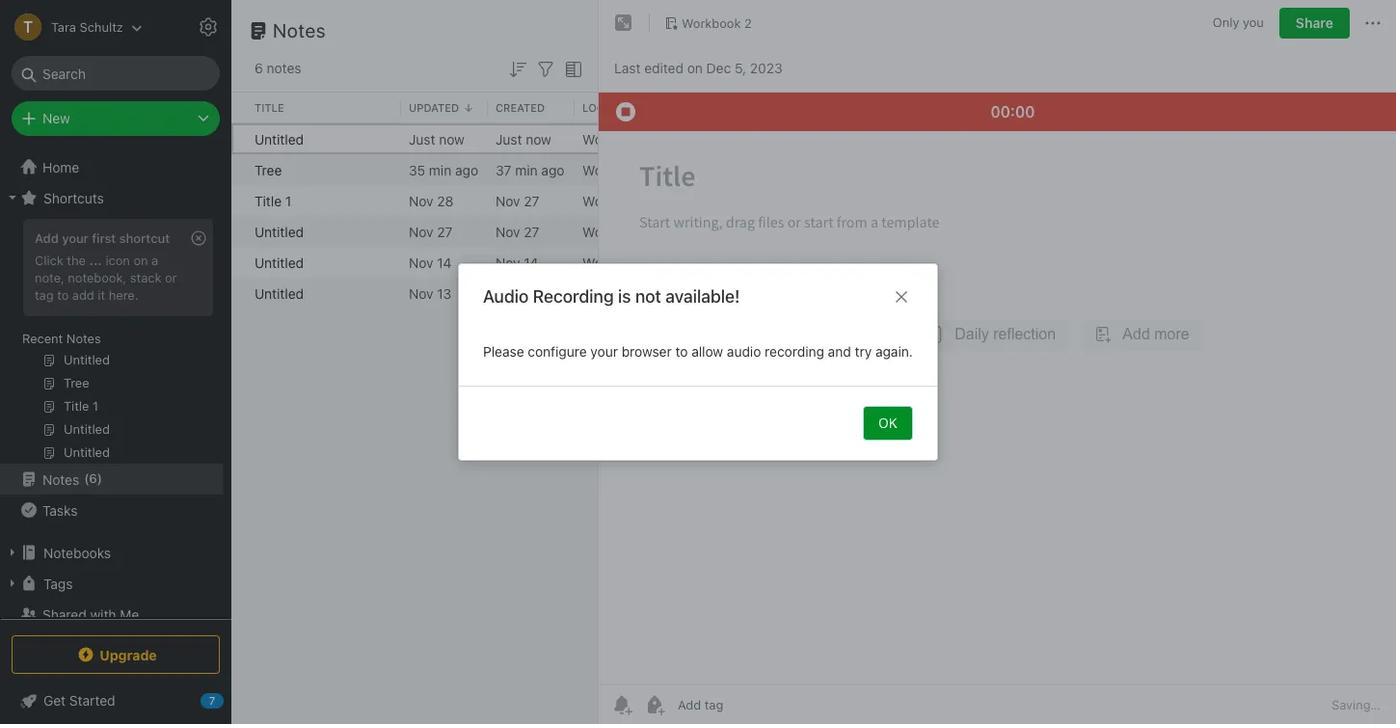 Task type: locate. For each thing, give the bounding box(es) containing it.
1 14 from the left
[[437, 254, 452, 271]]

1 min from the left
[[429, 162, 452, 178]]

tree containing home
[[0, 151, 232, 672]]

13 up configure
[[524, 285, 539, 301]]

notes left (
[[42, 471, 79, 488]]

row group
[[232, 93, 1019, 123], [232, 123, 922, 309]]

1 horizontal spatial 6
[[255, 60, 263, 76]]

notes right recent at the top left of page
[[66, 331, 101, 346]]

0 horizontal spatial just
[[409, 131, 436, 147]]

group inside tree
[[0, 213, 223, 472]]

tree
[[0, 151, 232, 672]]

nov 13 left audio
[[409, 285, 452, 301]]

2 row group from the top
[[232, 123, 922, 309]]

2 for nov 27
[[650, 223, 658, 240]]

2 title from the top
[[255, 192, 282, 209]]

available!
[[666, 287, 741, 307]]

None search field
[[25, 56, 206, 91]]

last edited on dec 5, 2023
[[615, 59, 783, 76]]

nov 13
[[409, 285, 452, 301], [496, 285, 539, 301]]

it
[[98, 287, 105, 303]]

workbook 2 for 35 min ago
[[583, 162, 658, 178]]

0 vertical spatial 6
[[255, 60, 263, 76]]

workbook 2
[[682, 15, 752, 30], [583, 131, 658, 147], [583, 162, 658, 178], [583, 192, 658, 209], [583, 223, 658, 240], [583, 254, 658, 271], [583, 285, 658, 301]]

upgrade button
[[12, 636, 220, 674]]

icon
[[106, 253, 130, 268]]

configure
[[528, 343, 587, 360]]

tags button
[[0, 568, 223, 599]]

recording
[[533, 287, 614, 307]]

1 vertical spatial 6
[[89, 471, 97, 486]]

to inside icon on a note, notebook, stack or tag to add it here.
[[57, 287, 69, 303]]

close image
[[890, 285, 914, 309]]

recording
[[765, 343, 825, 360]]

0 vertical spatial your
[[62, 231, 89, 246]]

1 untitled from the top
[[255, 131, 304, 147]]

ok button
[[864, 406, 914, 441]]

1 row group from the top
[[232, 93, 1019, 123]]

notes up notes
[[273, 19, 326, 41]]

2 now from the left
[[526, 131, 552, 147]]

click the ...
[[35, 253, 102, 268]]

min right 37
[[515, 162, 538, 178]]

tree
[[255, 162, 282, 178]]

min for 37
[[515, 162, 538, 178]]

1 horizontal spatial ago
[[542, 162, 565, 178]]

nov 13 up please
[[496, 285, 539, 301]]

Search text field
[[25, 56, 206, 91]]

now up 37 min ago
[[526, 131, 552, 147]]

1 horizontal spatial just
[[496, 131, 522, 147]]

share button
[[1280, 8, 1351, 39]]

1 horizontal spatial just now
[[496, 131, 552, 147]]

35 min ago
[[409, 162, 479, 178]]

your up the
[[62, 231, 89, 246]]

2 for nov 13
[[650, 285, 658, 301]]

4 untitled from the top
[[255, 285, 304, 301]]

updated
[[409, 101, 459, 114]]

0 horizontal spatial ago
[[455, 162, 479, 178]]

settings image
[[197, 15, 220, 39]]

add a reminder image
[[611, 694, 634, 717]]

0 horizontal spatial 13
[[437, 285, 452, 301]]

0 vertical spatial title
[[255, 101, 284, 114]]

title for title
[[255, 101, 284, 114]]

1 horizontal spatial 14
[[524, 254, 539, 271]]

row group inside the note list 'element'
[[232, 123, 922, 309]]

just now up 35 min ago
[[409, 131, 465, 147]]

13 left audio
[[437, 285, 452, 301]]

just now
[[409, 131, 465, 147], [496, 131, 552, 147]]

notes inside the note list 'element'
[[273, 19, 326, 41]]

0 horizontal spatial to
[[57, 287, 69, 303]]

title down 6 notes
[[255, 101, 284, 114]]

just now up 37 min ago
[[496, 131, 552, 147]]

title
[[255, 101, 284, 114], [255, 192, 282, 209]]

(
[[84, 471, 89, 486]]

group containing add your first shortcut
[[0, 213, 223, 472]]

location
[[583, 101, 637, 114]]

to right the tag
[[57, 287, 69, 303]]

on left the a
[[134, 253, 148, 268]]

just up 37
[[496, 131, 522, 147]]

ago
[[455, 162, 479, 178], [542, 162, 565, 178]]

untitled
[[255, 131, 304, 147], [255, 223, 304, 240], [255, 254, 304, 271], [255, 285, 304, 301]]

title 1
[[255, 192, 292, 209]]

0 horizontal spatial min
[[429, 162, 452, 178]]

0 horizontal spatial nov 14
[[409, 254, 452, 271]]

0 vertical spatial to
[[57, 287, 69, 303]]

nov
[[409, 192, 434, 209], [496, 192, 521, 209], [409, 223, 434, 240], [496, 223, 521, 240], [409, 254, 434, 271], [496, 254, 521, 271], [409, 285, 434, 301], [496, 285, 521, 301]]

0 horizontal spatial your
[[62, 231, 89, 246]]

0 horizontal spatial now
[[439, 131, 465, 147]]

2023
[[750, 59, 783, 76]]

workbook 2 for nov 14
[[583, 254, 658, 271]]

title left 1 on the left
[[255, 192, 282, 209]]

1 horizontal spatial now
[[526, 131, 552, 147]]

1 vertical spatial on
[[134, 253, 148, 268]]

edited
[[645, 59, 684, 76]]

min
[[429, 162, 452, 178], [515, 162, 538, 178]]

1 nov 14 from the left
[[409, 254, 452, 271]]

note window element
[[599, 0, 1397, 725]]

notes ( 6 )
[[42, 471, 102, 488]]

2 for 35 min ago
[[650, 162, 658, 178]]

group
[[0, 213, 223, 472]]

ago left 37
[[455, 162, 479, 178]]

nov 14 down nov 28
[[409, 254, 452, 271]]

nov 28
[[409, 192, 454, 209]]

0 horizontal spatial 14
[[437, 254, 452, 271]]

1 vertical spatial to
[[676, 343, 688, 360]]

1 title from the top
[[255, 101, 284, 114]]

tasks button
[[0, 495, 223, 526]]

workbook
[[682, 15, 741, 30], [583, 131, 646, 147], [583, 162, 646, 178], [583, 192, 646, 209], [583, 223, 646, 240], [583, 254, 646, 271], [583, 285, 646, 301]]

13
[[437, 285, 452, 301], [524, 285, 539, 301]]

1 horizontal spatial your
[[591, 343, 618, 360]]

2 vertical spatial notes
[[42, 471, 79, 488]]

1 vertical spatial notes
[[66, 331, 101, 346]]

shortcuts button
[[0, 182, 223, 213]]

recent notes
[[22, 331, 101, 346]]

2 just from the left
[[496, 131, 522, 147]]

1 horizontal spatial on
[[688, 59, 703, 76]]

your left browser
[[591, 343, 618, 360]]

last
[[615, 59, 641, 76]]

1 vertical spatial your
[[591, 343, 618, 360]]

6
[[255, 60, 263, 76], [89, 471, 97, 486]]

on inside the 'note window' element
[[688, 59, 703, 76]]

on left dec
[[688, 59, 703, 76]]

to left allow
[[676, 343, 688, 360]]

now up 35 min ago
[[439, 131, 465, 147]]

1 horizontal spatial nov 13
[[496, 285, 539, 301]]

only you
[[1213, 15, 1265, 30]]

just up 35
[[409, 131, 436, 147]]

expand notebooks image
[[5, 545, 20, 561]]

2 untitled from the top
[[255, 223, 304, 240]]

14 down 28
[[437, 254, 452, 271]]

14
[[437, 254, 452, 271], [524, 254, 539, 271]]

1 13 from the left
[[437, 285, 452, 301]]

3 untitled from the top
[[255, 254, 304, 271]]

1 now from the left
[[439, 131, 465, 147]]

notes inside notes ( 6 )
[[42, 471, 79, 488]]

row group containing untitled
[[232, 123, 922, 309]]

on
[[688, 59, 703, 76], [134, 253, 148, 268]]

1 horizontal spatial nov 14
[[496, 254, 539, 271]]

1 ago from the left
[[455, 162, 479, 178]]

6 notes
[[255, 60, 302, 76]]

0 horizontal spatial 6
[[89, 471, 97, 486]]

workbook for nov 13
[[583, 285, 646, 301]]

just
[[409, 131, 436, 147], [496, 131, 522, 147]]

6 left notes
[[255, 60, 263, 76]]

6 up tasks button
[[89, 471, 97, 486]]

on inside icon on a note, notebook, stack or tag to add it here.
[[134, 253, 148, 268]]

audio
[[483, 287, 529, 307]]

share
[[1297, 14, 1334, 31]]

workbook 2 button
[[658, 10, 759, 37]]

workbook for 35 min ago
[[583, 162, 646, 178]]

2 for nov 14
[[650, 254, 658, 271]]

)
[[97, 471, 102, 486]]

nov 27
[[496, 192, 540, 209], [409, 223, 453, 240], [496, 223, 540, 240]]

0 horizontal spatial just now
[[409, 131, 465, 147]]

2 inside button
[[745, 15, 752, 30]]

1 horizontal spatial 13
[[524, 285, 539, 301]]

notebook,
[[68, 270, 127, 285]]

shortcuts
[[43, 190, 104, 206]]

1 horizontal spatial min
[[515, 162, 538, 178]]

nov 14 up audio
[[496, 254, 539, 271]]

ago right 37
[[542, 162, 565, 178]]

your
[[62, 231, 89, 246], [591, 343, 618, 360]]

a
[[152, 253, 158, 268]]

14 up audio
[[524, 254, 539, 271]]

0 vertical spatial notes
[[273, 19, 326, 41]]

note,
[[35, 270, 64, 285]]

1
[[285, 192, 292, 209]]

nov 14
[[409, 254, 452, 271], [496, 254, 539, 271]]

2
[[745, 15, 752, 30], [650, 131, 658, 147], [650, 162, 658, 178], [650, 192, 658, 209], [650, 223, 658, 240], [650, 254, 658, 271], [650, 285, 658, 301]]

0 horizontal spatial nov 13
[[409, 285, 452, 301]]

workbook for nov 27
[[583, 223, 646, 240]]

1 vertical spatial title
[[255, 192, 282, 209]]

0 vertical spatial on
[[688, 59, 703, 76]]

min right 35
[[429, 162, 452, 178]]

2 ago from the left
[[542, 162, 565, 178]]

1 just now from the left
[[409, 131, 465, 147]]

first
[[92, 231, 116, 246]]

0 horizontal spatial on
[[134, 253, 148, 268]]

to
[[57, 287, 69, 303], [676, 343, 688, 360]]

now
[[439, 131, 465, 147], [526, 131, 552, 147]]

2 min from the left
[[515, 162, 538, 178]]



Task type: describe. For each thing, give the bounding box(es) containing it.
add
[[72, 287, 94, 303]]

new button
[[12, 101, 220, 136]]

your inside tree
[[62, 231, 89, 246]]

tag
[[35, 287, 54, 303]]

Note Editor text field
[[599, 131, 1397, 685]]

27 for 27
[[524, 223, 540, 240]]

00:00
[[991, 103, 1036, 121]]

please
[[483, 343, 525, 360]]

audio recording is not available!
[[483, 287, 741, 307]]

37
[[496, 162, 512, 178]]

upgrade
[[100, 647, 157, 663]]

is
[[619, 287, 631, 307]]

2 nov 13 from the left
[[496, 285, 539, 301]]

2 for nov 28
[[650, 192, 658, 209]]

notes
[[267, 60, 302, 76]]

you
[[1244, 15, 1265, 30]]

add
[[35, 231, 59, 246]]

notes for notes ( 6 )
[[42, 471, 79, 488]]

created
[[496, 101, 545, 114]]

35
[[409, 162, 426, 178]]

me
[[120, 606, 139, 623]]

workbook 2 for nov 13
[[583, 285, 658, 301]]

new
[[42, 110, 70, 126]]

37 min ago
[[496, 162, 565, 178]]

untitled for nov 14
[[255, 254, 304, 271]]

the
[[67, 253, 86, 268]]

6 inside the note list 'element'
[[255, 60, 263, 76]]

nov 27 for 28
[[496, 192, 540, 209]]

workbook for nov 14
[[583, 254, 646, 271]]

1 horizontal spatial to
[[676, 343, 688, 360]]

icon on a note, notebook, stack or tag to add it here.
[[35, 253, 177, 303]]

not
[[636, 287, 662, 307]]

workbook for nov 28
[[583, 192, 646, 209]]

add tag image
[[643, 694, 667, 717]]

1 just from the left
[[409, 131, 436, 147]]

...
[[89, 253, 102, 268]]

shared
[[42, 606, 87, 623]]

shortcut
[[119, 231, 170, 246]]

home
[[42, 159, 79, 175]]

row group containing title
[[232, 93, 1019, 123]]

workbook 2 for nov 28
[[583, 192, 658, 209]]

with
[[90, 606, 116, 623]]

here.
[[109, 287, 138, 303]]

2 just now from the left
[[496, 131, 552, 147]]

notes for notes
[[273, 19, 326, 41]]

shared with me
[[42, 606, 139, 623]]

workbook 2 inside button
[[682, 15, 752, 30]]

5,
[[735, 59, 747, 76]]

6 inside notes ( 6 )
[[89, 471, 97, 486]]

audio
[[727, 343, 762, 360]]

2 13 from the left
[[524, 285, 539, 301]]

2 nov 14 from the left
[[496, 254, 539, 271]]

untitled for nov 13
[[255, 285, 304, 301]]

title for title 1
[[255, 192, 282, 209]]

2 14 from the left
[[524, 254, 539, 271]]

allow
[[692, 343, 724, 360]]

recent
[[22, 331, 63, 346]]

tasks
[[42, 502, 78, 519]]

untitled for nov 27
[[255, 223, 304, 240]]

notebooks
[[43, 545, 111, 561]]

stack
[[130, 270, 162, 285]]

expand note image
[[613, 12, 636, 35]]

try
[[855, 343, 872, 360]]

saving…
[[1332, 698, 1382, 713]]

please configure your browser to allow audio recording and try again.
[[483, 343, 914, 360]]

note list element
[[232, 0, 1019, 725]]

click
[[35, 253, 63, 268]]

workbook 2 for nov 27
[[583, 223, 658, 240]]

only
[[1213, 15, 1240, 30]]

workbook 2 for just now
[[583, 131, 658, 147]]

workbook inside button
[[682, 15, 741, 30]]

1 nov 13 from the left
[[409, 285, 452, 301]]

ok
[[879, 415, 898, 431]]

expand tags image
[[5, 576, 20, 591]]

untitled for just now
[[255, 131, 304, 147]]

browser
[[622, 343, 672, 360]]

notebooks link
[[0, 537, 223, 568]]

nov 27 for 27
[[496, 223, 540, 240]]

28
[[437, 192, 454, 209]]

shared with me link
[[0, 599, 223, 630]]

add your first shortcut
[[35, 231, 170, 246]]

again.
[[876, 343, 914, 360]]

2 for just now
[[650, 131, 658, 147]]

or
[[165, 270, 177, 285]]

ago for 35 min ago
[[455, 162, 479, 178]]

home link
[[0, 151, 232, 182]]

27 for 28
[[524, 192, 540, 209]]

dec
[[707, 59, 731, 76]]

tags
[[43, 575, 73, 592]]

min for 35
[[429, 162, 452, 178]]

ago for 37 min ago
[[542, 162, 565, 178]]

workbook for just now
[[583, 131, 646, 147]]

and
[[829, 343, 852, 360]]



Task type: vqa. For each thing, say whether or not it's contained in the screenshot.


